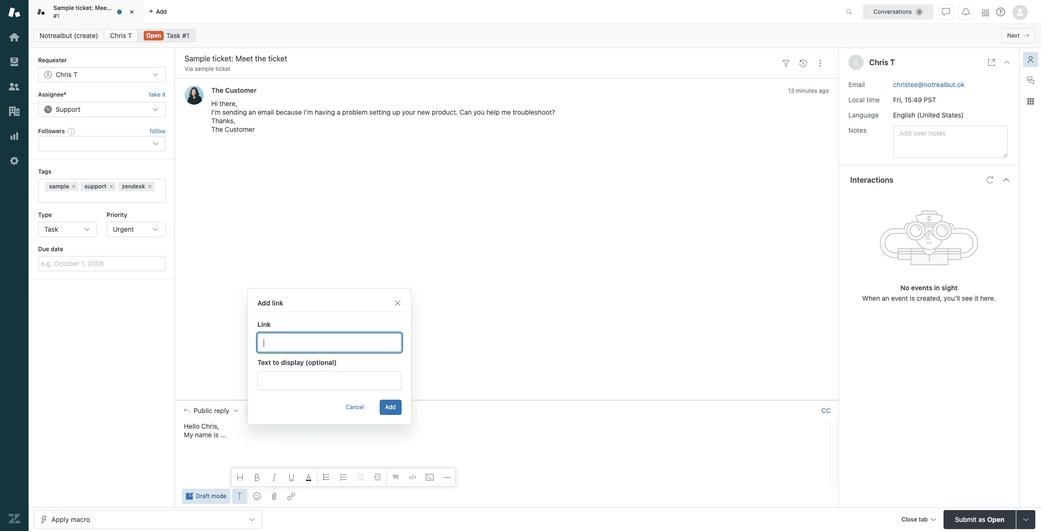 Task type: vqa. For each thing, say whether or not it's contained in the screenshot.
Name
yes



Task type: describe. For each thing, give the bounding box(es) containing it.
meet
[[95, 4, 109, 11]]

bulleted list (cmd shift 8) image
[[323, 474, 330, 481]]

up
[[393, 108, 400, 116]]

the customer link
[[211, 86, 257, 94]]

take it button
[[149, 90, 166, 100]]

cancel button
[[340, 400, 370, 415]]

(create)
[[74, 31, 98, 40]]

Subject field
[[183, 53, 776, 64]]

english
[[894, 111, 916, 119]]

main element
[[0, 0, 29, 531]]

views image
[[8, 56, 20, 68]]

Text to display (optional) field
[[258, 371, 402, 390]]

language
[[849, 111, 879, 119]]

submit
[[956, 515, 977, 524]]

no
[[901, 284, 910, 292]]

follow button
[[150, 127, 166, 136]]

user image
[[855, 60, 859, 65]]

sending
[[223, 108, 247, 116]]

customers image
[[8, 80, 20, 93]]

...
[[221, 431, 226, 439]]

Due date field
[[38, 256, 166, 272]]

draft
[[196, 493, 210, 500]]

link
[[272, 299, 284, 307]]

chris t inside the secondary element
[[110, 31, 132, 40]]

date
[[51, 246, 63, 253]]

13
[[789, 87, 795, 94]]

local
[[849, 95, 865, 104]]

states)
[[942, 111, 964, 119]]

submit as open
[[956, 515, 1005, 524]]

follow
[[150, 128, 166, 135]]

interactions
[[851, 176, 894, 184]]

is inside hello chris, my name is ...
[[214, 431, 219, 439]]

(united
[[918, 111, 941, 119]]

urgent
[[113, 225, 134, 233]]

due date
[[38, 246, 63, 253]]

1 vertical spatial t
[[891, 58, 896, 67]]

Link field
[[258, 333, 402, 352]]

1 i'm from the left
[[211, 108, 221, 116]]

take
[[149, 91, 161, 98]]

tabs tab list
[[29, 0, 837, 24]]

cancel
[[346, 404, 365, 411]]

chris,
[[201, 422, 219, 430]]

english (united states)
[[894, 111, 964, 119]]

via
[[185, 65, 193, 72]]

bold (cmd b) image
[[254, 474, 261, 481]]

zendesk products image
[[983, 9, 990, 16]]

customer inside hi there, i'm sending an email because i'm having a problem setting up your new product. can you help me troubleshoot? thanks, the customer
[[225, 125, 255, 134]]

me
[[502, 108, 511, 116]]

13 minutes ago text field
[[789, 87, 830, 94]]

15:49
[[905, 95, 923, 104]]

1 the from the top
[[211, 86, 224, 94]]

tab containing sample ticket: meet the ticket
[[29, 0, 143, 24]]

chris inside the secondary element
[[110, 31, 126, 40]]

notes
[[849, 126, 867, 134]]

a
[[337, 108, 341, 116]]

email
[[849, 80, 865, 88]]

events
[[912, 284, 933, 292]]

add link (cmd k) image
[[287, 493, 295, 500]]

add attachment image
[[270, 493, 278, 500]]

hello
[[184, 422, 200, 430]]

to
[[273, 359, 279, 367]]

thanks,
[[211, 117, 236, 125]]

text
[[258, 359, 271, 367]]

insert emojis image
[[253, 493, 261, 500]]

next button
[[1002, 28, 1036, 43]]

notrealbut (create)
[[40, 31, 98, 40]]

pst
[[924, 95, 937, 104]]

see
[[963, 294, 973, 302]]

0 vertical spatial customer
[[225, 86, 257, 94]]

due
[[38, 246, 49, 253]]

view more details image
[[989, 59, 996, 66]]

cc button
[[822, 406, 831, 415]]

ago
[[820, 87, 830, 94]]

is inside no events in sight when an event is created, you'll see it here.
[[911, 294, 916, 302]]

reporting image
[[8, 130, 20, 142]]

here.
[[981, 294, 997, 302]]

mode
[[211, 493, 227, 500]]

urgent button
[[107, 222, 166, 237]]

task button
[[38, 222, 97, 237]]

because
[[276, 108, 302, 116]]

can
[[460, 108, 472, 116]]

name
[[195, 431, 212, 439]]

zendesk support image
[[8, 6, 20, 19]]

email
[[258, 108, 274, 116]]

your
[[402, 108, 416, 116]]

you'll
[[945, 294, 961, 302]]

my
[[184, 431, 193, 439]]

close modal image
[[394, 300, 402, 307]]

created,
[[917, 294, 943, 302]]

events image
[[800, 59, 808, 67]]

take it
[[149, 91, 166, 98]]

troubleshoot?
[[513, 108, 556, 116]]

problem
[[342, 108, 368, 116]]

format text image
[[236, 493, 244, 500]]

increase indent (cmd ]) image
[[374, 474, 382, 481]]

hi there, i'm sending an email because i'm having a problem setting up your new product. can you help me troubleshoot? thanks, the customer
[[211, 100, 556, 134]]

secondary element
[[29, 26, 1043, 45]]

event
[[892, 294, 909, 302]]

it inside no events in sight when an event is created, you'll see it here.
[[975, 294, 979, 302]]



Task type: locate. For each thing, give the bounding box(es) containing it.
1 horizontal spatial ticket
[[216, 65, 231, 72]]

conversations button
[[864, 4, 934, 19]]

1 vertical spatial customer
[[225, 125, 255, 134]]

customer context image
[[1028, 56, 1035, 63]]

customer
[[225, 86, 257, 94], [225, 125, 255, 134]]

add
[[258, 299, 270, 307], [385, 404, 396, 411]]

13 minutes ago
[[789, 87, 830, 94]]

draft mode
[[196, 493, 227, 500]]

via sample ticket
[[185, 65, 231, 72]]

as
[[979, 515, 986, 524]]

0 vertical spatial an
[[249, 108, 256, 116]]

get help image
[[997, 8, 1006, 16]]

an inside hi there, i'm sending an email because i'm having a problem setting up your new product. can you help me troubleshoot? thanks, the customer
[[249, 108, 256, 116]]

the
[[111, 4, 120, 11]]

(optional)
[[306, 359, 337, 367]]

0 vertical spatial it
[[162, 91, 166, 98]]

product.
[[432, 108, 458, 116]]

open link
[[138, 29, 196, 42]]

0 vertical spatial open
[[146, 32, 161, 39]]

the up hi
[[211, 86, 224, 94]]

1 horizontal spatial i'm
[[304, 108, 313, 116]]

text to display (optional)
[[258, 359, 337, 367]]

add link dialog
[[248, 289, 412, 425]]

it right take
[[162, 91, 166, 98]]

conversations
[[874, 8, 913, 15]]

next
[[1008, 32, 1020, 39]]

hello chris, my name is ...
[[184, 422, 226, 439]]

avatar image
[[185, 86, 204, 105]]

sight
[[942, 284, 958, 292]]

0 horizontal spatial an
[[249, 108, 256, 116]]

1 vertical spatial the
[[211, 125, 223, 134]]

apps image
[[1028, 98, 1035, 105]]

it inside button
[[162, 91, 166, 98]]

sample
[[195, 65, 214, 72]]

ticket
[[121, 4, 137, 11], [216, 65, 231, 72]]

1 horizontal spatial an
[[883, 294, 890, 302]]

organizations image
[[8, 105, 20, 118]]

an left email
[[249, 108, 256, 116]]

0 vertical spatial chris
[[110, 31, 126, 40]]

notrealbut (create) button
[[33, 29, 104, 42]]

0 horizontal spatial add
[[258, 299, 270, 307]]

an left event
[[883, 294, 890, 302]]

an inside no events in sight when an event is created, you'll see it here.
[[883, 294, 890, 302]]

the inside hi there, i'm sending an email because i'm having a problem setting up your new product. can you help me troubleshoot? thanks, the customer
[[211, 125, 223, 134]]

there,
[[220, 100, 238, 108]]

i'm
[[211, 108, 221, 116], [304, 108, 313, 116]]

chris t down close image
[[110, 31, 132, 40]]

2 the from the top
[[211, 125, 223, 134]]

no events in sight when an event is created, you'll see it here.
[[863, 284, 997, 302]]

task
[[44, 225, 58, 233]]

1 horizontal spatial chris
[[870, 58, 889, 67]]

0 horizontal spatial chris t
[[110, 31, 132, 40]]

display
[[281, 359, 304, 367]]

i'm down hi
[[211, 108, 221, 116]]

customer up there,
[[225, 86, 257, 94]]

Add user notes text field
[[894, 126, 1009, 158]]

1 vertical spatial chris
[[870, 58, 889, 67]]

2 i'm from the left
[[304, 108, 313, 116]]

help
[[487, 108, 500, 116]]

0 vertical spatial ticket
[[121, 4, 137, 11]]

0 horizontal spatial t
[[128, 31, 132, 40]]

0 horizontal spatial i'm
[[211, 108, 221, 116]]

italic (cmd i) image
[[271, 474, 278, 481]]

1 vertical spatial chris t
[[870, 58, 896, 67]]

1 horizontal spatial open
[[988, 515, 1005, 524]]

chris right user icon
[[870, 58, 889, 67]]

1 vertical spatial is
[[214, 431, 219, 439]]

ticket:
[[76, 4, 93, 11]]

an
[[249, 108, 256, 116], [883, 294, 890, 302]]

draft mode button
[[182, 489, 230, 504]]

type
[[38, 211, 52, 218]]

open
[[146, 32, 161, 39], [988, 515, 1005, 524]]

customer down sending
[[225, 125, 255, 134]]

the
[[211, 86, 224, 94], [211, 125, 223, 134]]

get started image
[[8, 31, 20, 43]]

add link
[[258, 299, 284, 307]]

tab
[[29, 0, 143, 24]]

in
[[935, 284, 941, 292]]

you
[[474, 108, 485, 116]]

priority
[[107, 211, 127, 218]]

open inside the secondary element
[[146, 32, 161, 39]]

chris t link
[[104, 29, 138, 42]]

quote (cmd shift 9) image
[[392, 474, 399, 481]]

1 horizontal spatial is
[[911, 294, 916, 302]]

zendesk image
[[8, 513, 20, 525]]

sample ticket: meet the ticket #1
[[53, 4, 137, 19]]

ticket right sample
[[216, 65, 231, 72]]

chris t right user icon
[[870, 58, 896, 67]]

is right event
[[911, 294, 916, 302]]

is
[[911, 294, 916, 302], [214, 431, 219, 439]]

add left link
[[258, 299, 270, 307]]

horizontal rule (cmd shift l) image
[[443, 474, 451, 481]]

t right user icon
[[891, 58, 896, 67]]

it right see on the right bottom of the page
[[975, 294, 979, 302]]

chris down the
[[110, 31, 126, 40]]

1 horizontal spatial it
[[975, 294, 979, 302]]

sample
[[53, 4, 74, 11]]

1 horizontal spatial t
[[891, 58, 896, 67]]

code block (ctrl shift 6) image
[[426, 474, 434, 481]]

1 horizontal spatial add
[[385, 404, 396, 411]]

0 horizontal spatial is
[[214, 431, 219, 439]]

fri,
[[894, 95, 904, 104]]

0 vertical spatial is
[[911, 294, 916, 302]]

1 vertical spatial ticket
[[216, 65, 231, 72]]

open right chris t link
[[146, 32, 161, 39]]

1 vertical spatial an
[[883, 294, 890, 302]]

1 horizontal spatial chris t
[[870, 58, 896, 67]]

1 vertical spatial add
[[385, 404, 396, 411]]

0 vertical spatial t
[[128, 31, 132, 40]]

close image
[[1004, 59, 1011, 66]]

Public reply composer Draft mode text field
[[180, 421, 828, 441]]

decrease indent (cmd [) image
[[357, 474, 365, 481]]

notrealbut
[[40, 31, 72, 40]]

is left ...
[[214, 431, 219, 439]]

add for add
[[385, 404, 396, 411]]

the down thanks,
[[211, 125, 223, 134]]

user image
[[854, 60, 860, 65]]

t
[[128, 31, 132, 40], [891, 58, 896, 67]]

christee@notrealbut.ok
[[894, 80, 965, 88]]

0 horizontal spatial ticket
[[121, 4, 137, 11]]

0 vertical spatial chris t
[[110, 31, 132, 40]]

link
[[258, 320, 271, 329]]

hi
[[211, 100, 218, 108]]

chris t
[[110, 31, 132, 40], [870, 58, 896, 67]]

add for add link
[[258, 299, 270, 307]]

ticket inside sample ticket: meet the ticket #1
[[121, 4, 137, 11]]

add button
[[380, 400, 402, 415]]

the customer
[[211, 86, 257, 94]]

open right as
[[988, 515, 1005, 524]]

close image
[[127, 7, 137, 17]]

add right cancel
[[385, 404, 396, 411]]

chris
[[110, 31, 126, 40], [870, 58, 889, 67]]

0 horizontal spatial it
[[162, 91, 166, 98]]

0 vertical spatial the
[[211, 86, 224, 94]]

t down close image
[[128, 31, 132, 40]]

cc
[[822, 406, 831, 415]]

1 vertical spatial open
[[988, 515, 1005, 524]]

having
[[315, 108, 335, 116]]

1 vertical spatial it
[[975, 294, 979, 302]]

0 vertical spatial add
[[258, 299, 270, 307]]

underline (cmd u) image
[[288, 474, 296, 481]]

0 horizontal spatial open
[[146, 32, 161, 39]]

#1
[[53, 12, 60, 19]]

admin image
[[8, 155, 20, 167]]

i'm left having
[[304, 108, 313, 116]]

code span (ctrl shift 5) image
[[409, 474, 417, 481]]

fri, 15:49 pst
[[894, 95, 937, 104]]

numbered list (cmd shift 7) image
[[340, 474, 347, 481]]

setting
[[370, 108, 391, 116]]

when
[[863, 294, 881, 302]]

add inside button
[[385, 404, 396, 411]]

time
[[867, 95, 881, 104]]

0 horizontal spatial chris
[[110, 31, 126, 40]]

ticket right the
[[121, 4, 137, 11]]

new
[[418, 108, 430, 116]]



